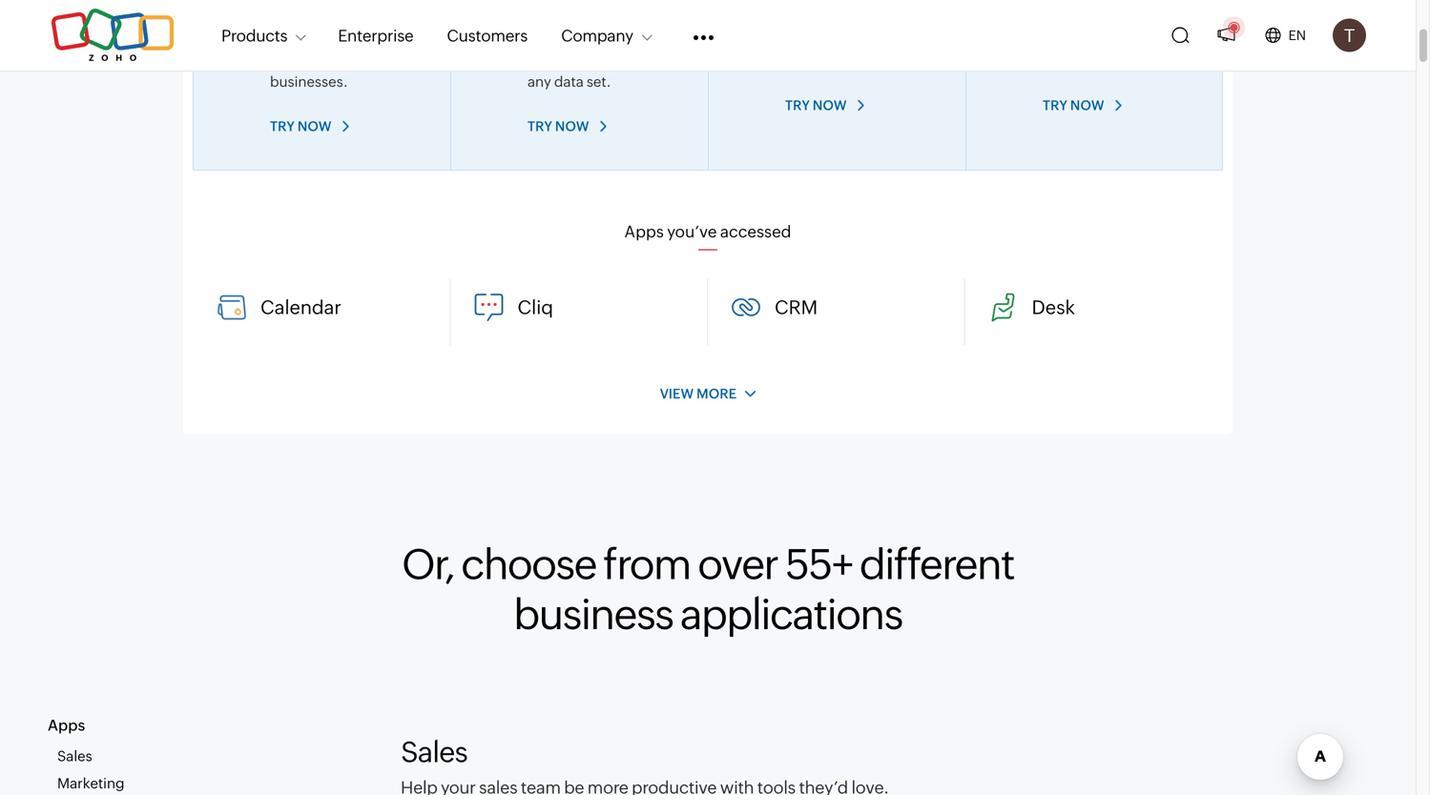Task type: vqa. For each thing, say whether or not it's contained in the screenshot.
accessed
yes



Task type: locate. For each thing, give the bounding box(es) containing it.
for up needs.
[[911, 32, 930, 49]]

1 horizontal spatial custom
[[822, 32, 873, 49]]

apps
[[625, 222, 664, 241], [48, 717, 85, 735]]

for down financial
[[330, 53, 349, 70]]

2 custom from the left
[[822, 32, 873, 49]]

try down your
[[785, 98, 810, 113]]

try now down data
[[528, 119, 589, 134]]

custom inside the create custom reports and dashboards from any data set.
[[575, 32, 625, 49]]

0 horizontal spatial apps
[[48, 717, 85, 735]]

custom left 'apps'
[[822, 32, 873, 49]]

try for powerful financial platform for growing businesses.
[[270, 119, 295, 134]]

1 vertical spatial from
[[603, 541, 691, 589]]

now down management
[[1071, 98, 1105, 113]]

reports
[[628, 32, 676, 49]]

business
[[818, 53, 876, 70], [514, 591, 673, 639]]

1 vertical spatial for
[[330, 53, 349, 70]]

powerful
[[270, 32, 329, 49]]

desk
[[1032, 297, 1076, 319]]

from
[[637, 53, 669, 70], [603, 541, 691, 589]]

custom up dashboards on the left top of page
[[575, 32, 625, 49]]

try down any
[[528, 119, 553, 134]]

now
[[813, 98, 847, 113], [1071, 98, 1105, 113], [298, 119, 332, 134], [555, 119, 589, 134]]

0 horizontal spatial for
[[330, 53, 349, 70]]

try now down businesses.
[[270, 119, 332, 134]]

different
[[860, 541, 1015, 589]]

view more
[[660, 386, 737, 402]]

business down choose
[[514, 591, 673, 639]]

now down businesses.
[[298, 119, 332, 134]]

products
[[221, 26, 288, 45]]

custom
[[575, 32, 625, 49], [822, 32, 873, 49]]

set.
[[587, 74, 611, 90]]

cliq
[[518, 297, 553, 319]]

create custom reports and dashboards from any data set.
[[528, 32, 676, 90]]

for inside the powerful financial platform for growing businesses.
[[330, 53, 349, 70]]

calendar
[[261, 297, 341, 319]]

over
[[698, 541, 778, 589]]

for inside build custom apps for your business needs.
[[911, 32, 930, 49]]

platform
[[270, 53, 327, 70]]

try down management
[[1043, 98, 1068, 113]]

for for apps
[[911, 32, 930, 49]]

apps
[[876, 32, 908, 49]]

now down data
[[555, 119, 589, 134]]

from inside the create custom reports and dashboards from any data set.
[[637, 53, 669, 70]]

1 horizontal spatial for
[[911, 32, 930, 49]]

try down businesses.
[[270, 119, 295, 134]]

try for all-in-one social media management software.
[[1043, 98, 1068, 113]]

now for create custom reports and dashboards from any data set.
[[555, 119, 589, 134]]

1 vertical spatial business
[[514, 591, 673, 639]]

now for powerful financial platform for growing businesses.
[[298, 119, 332, 134]]

customers link
[[447, 15, 528, 56]]

try now for powerful financial platform for growing businesses.
[[270, 119, 332, 134]]

1 custom from the left
[[575, 32, 625, 49]]

now for all-in-one social media management software.
[[1071, 98, 1105, 113]]

for
[[911, 32, 930, 49], [330, 53, 349, 70]]

from left the over
[[603, 541, 691, 589]]

cliq link
[[470, 289, 702, 327]]

sales
[[401, 736, 468, 769], [57, 749, 92, 765]]

or, choose from over 55+ different business applications
[[402, 541, 1015, 639]]

now down your
[[813, 98, 847, 113]]

0 vertical spatial apps
[[625, 222, 664, 241]]

build custom apps for your business needs.
[[785, 32, 930, 70]]

apps up marketing at the left bottom of the page
[[48, 717, 85, 735]]

build
[[785, 32, 819, 49]]

one
[[1081, 32, 1107, 49]]

custom for build
[[822, 32, 873, 49]]

try
[[785, 98, 810, 113], [1043, 98, 1068, 113], [270, 119, 295, 134], [528, 119, 553, 134]]

business inside build custom apps for your business needs.
[[818, 53, 876, 70]]

from down reports on the top of the page
[[637, 53, 669, 70]]

business right your
[[818, 53, 876, 70]]

1 horizontal spatial apps
[[625, 222, 664, 241]]

apps left you've
[[625, 222, 664, 241]]

custom inside build custom apps for your business needs.
[[822, 32, 873, 49]]

0 horizontal spatial business
[[514, 591, 673, 639]]

0 vertical spatial business
[[818, 53, 876, 70]]

0 vertical spatial for
[[911, 32, 930, 49]]

0 horizontal spatial custom
[[575, 32, 625, 49]]

try now down management
[[1043, 98, 1105, 113]]

0 vertical spatial from
[[637, 53, 669, 70]]

1 horizontal spatial business
[[818, 53, 876, 70]]

1 vertical spatial apps
[[48, 717, 85, 735]]

try now
[[785, 98, 847, 113], [1043, 98, 1105, 113], [270, 119, 332, 134], [528, 119, 589, 134]]

try now down your
[[785, 98, 847, 113]]

now for build custom apps for your business needs.
[[813, 98, 847, 113]]

calendar link
[[213, 289, 445, 327]]

enterprise link
[[338, 15, 414, 56]]



Task type: describe. For each thing, give the bounding box(es) containing it.
crm link
[[727, 289, 960, 327]]

choose
[[461, 541, 596, 589]]

en
[[1289, 28, 1307, 43]]

create
[[528, 32, 572, 49]]

any
[[528, 74, 551, 90]]

all-
[[1043, 32, 1064, 49]]

growing
[[352, 53, 407, 70]]

terry turtle image
[[1333, 19, 1367, 52]]

business inside or, choose from over 55+ different business applications
[[514, 591, 673, 639]]

enterprise
[[338, 26, 414, 45]]

0 horizontal spatial sales
[[57, 749, 92, 765]]

try now for all-in-one social media management software.
[[1043, 98, 1105, 113]]

data
[[554, 74, 584, 90]]

from inside or, choose from over 55+ different business applications
[[603, 541, 691, 589]]

apps for apps you've accessed
[[625, 222, 664, 241]]

all-in-one social media management software.
[[1043, 32, 1197, 70]]

view
[[660, 386, 694, 402]]

financial
[[332, 32, 389, 49]]

you've
[[667, 222, 717, 241]]

crm
[[775, 297, 818, 319]]

apps you've accessed
[[625, 222, 792, 241]]

apps for apps
[[48, 717, 85, 735]]

businesses.
[[270, 74, 348, 90]]

accessed
[[720, 222, 792, 241]]

try now for build custom apps for your business needs.
[[785, 98, 847, 113]]

company
[[561, 26, 634, 45]]

media
[[1151, 32, 1192, 49]]

55+
[[785, 541, 853, 589]]

applications
[[680, 591, 903, 639]]

management
[[1043, 53, 1132, 70]]

desk link
[[984, 289, 1218, 327]]

customers
[[447, 26, 528, 45]]

software.
[[1135, 53, 1197, 70]]

try for build custom apps for your business needs.
[[785, 98, 810, 113]]

more
[[697, 386, 737, 402]]

try now for create custom reports and dashboards from any data set.
[[528, 119, 589, 134]]

powerful financial platform for growing businesses.
[[270, 32, 407, 90]]

dashboards
[[556, 53, 634, 70]]

needs.
[[879, 53, 925, 70]]

1 horizontal spatial sales
[[401, 736, 468, 769]]

and
[[528, 53, 553, 70]]

for for platform
[[330, 53, 349, 70]]

in-
[[1064, 32, 1081, 49]]

try for create custom reports and dashboards from any data set.
[[528, 119, 553, 134]]

custom for create
[[575, 32, 625, 49]]

or,
[[402, 541, 454, 589]]

your
[[785, 53, 815, 70]]

marketing
[[57, 776, 125, 793]]

social
[[1109, 32, 1148, 49]]



